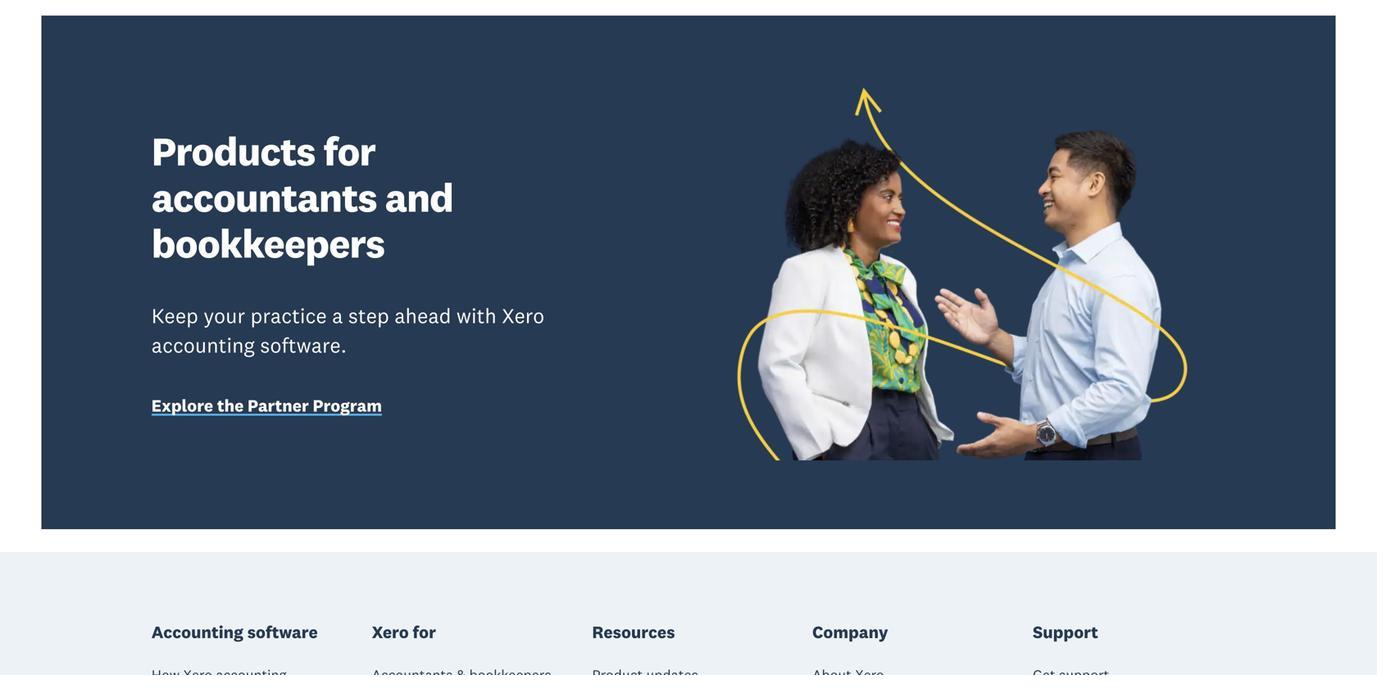 Task type: vqa. For each thing, say whether or not it's contained in the screenshot.
For accountants & bookkeepers
no



Task type: locate. For each thing, give the bounding box(es) containing it.
for inside products for accountants and bookkeepers
[[323, 126, 375, 176]]

1 horizontal spatial xero
[[502, 303, 545, 329]]

explore the partner program
[[151, 395, 382, 416]]

partner
[[248, 395, 309, 416]]

support
[[1033, 622, 1098, 643]]

for for xero
[[413, 622, 436, 643]]

keep
[[151, 303, 198, 329]]

0 vertical spatial xero
[[502, 303, 545, 329]]

1 horizontal spatial for
[[413, 622, 436, 643]]

practice
[[250, 303, 327, 329]]

for
[[323, 126, 375, 176], [413, 622, 436, 643]]

xero for
[[372, 622, 436, 643]]

accountants speaking to each other image
[[702, 85, 1226, 461]]

accounting
[[151, 332, 255, 358]]

xero
[[502, 303, 545, 329], [372, 622, 409, 643]]

1 vertical spatial xero
[[372, 622, 409, 643]]

products for accountants and bookkeepers
[[151, 126, 453, 269]]

0 horizontal spatial for
[[323, 126, 375, 176]]

1 vertical spatial for
[[413, 622, 436, 643]]

0 vertical spatial for
[[323, 126, 375, 176]]

software.
[[260, 332, 347, 358]]

explore the partner program link
[[151, 395, 565, 420]]

company
[[813, 622, 888, 643]]



Task type: describe. For each thing, give the bounding box(es) containing it.
bookkeepers
[[151, 219, 385, 269]]

your
[[204, 303, 245, 329]]

for for products
[[323, 126, 375, 176]]

accounting software
[[151, 622, 318, 643]]

0 horizontal spatial xero
[[372, 622, 409, 643]]

resources
[[592, 622, 675, 643]]

keep your practice a step ahead with xero accounting software.
[[151, 303, 545, 358]]

software
[[247, 622, 318, 643]]

the
[[217, 395, 244, 416]]

a
[[332, 303, 343, 329]]

explore
[[151, 395, 213, 416]]

program
[[313, 395, 382, 416]]

products
[[151, 126, 315, 176]]

step
[[348, 303, 389, 329]]

ahead
[[395, 303, 451, 329]]

accounting
[[151, 622, 243, 643]]

and
[[385, 172, 453, 222]]

with
[[457, 303, 497, 329]]

accountants
[[151, 172, 377, 222]]

xero inside the keep your practice a step ahead with xero accounting software.
[[502, 303, 545, 329]]



